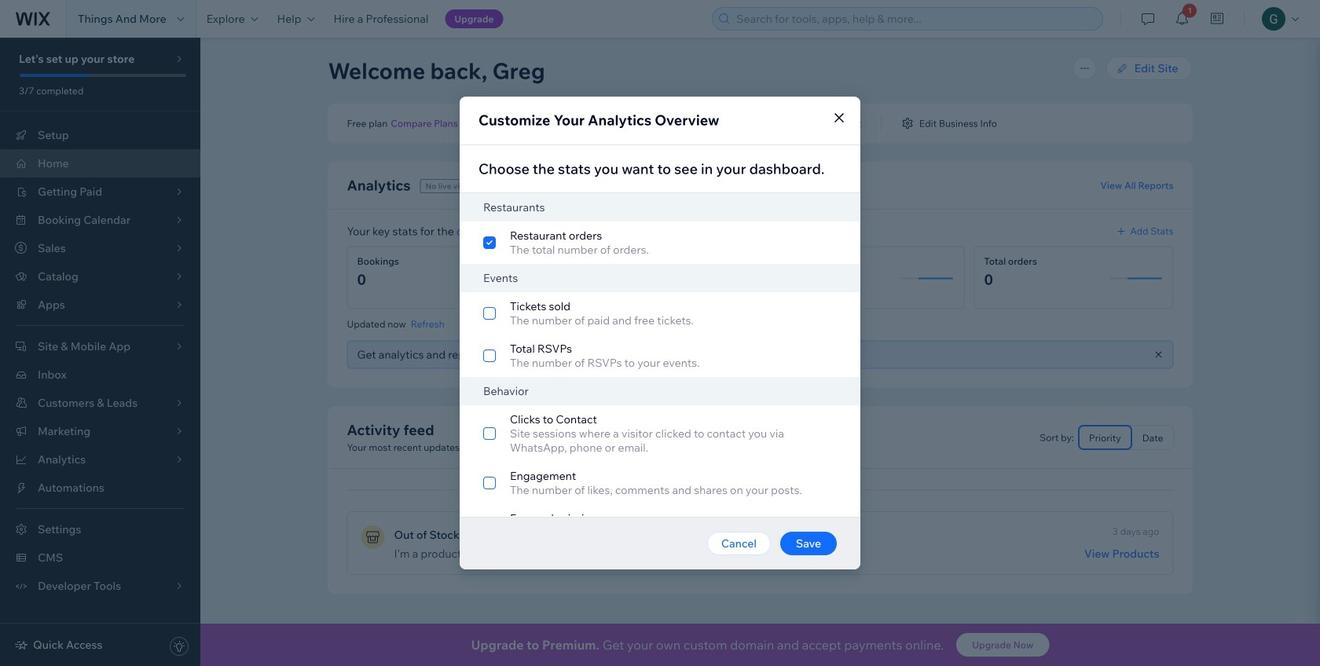 Task type: describe. For each thing, give the bounding box(es) containing it.
Search for tools, apps, help & more... field
[[732, 8, 1099, 30]]

sidebar element
[[0, 38, 200, 667]]



Task type: locate. For each thing, give the bounding box(es) containing it.
None checkbox
[[460, 222, 861, 264], [460, 292, 861, 335], [460, 222, 861, 264], [460, 292, 861, 335]]

None checkbox
[[460, 335, 861, 377], [460, 406, 861, 462], [460, 462, 861, 505], [460, 505, 861, 547], [460, 335, 861, 377], [460, 406, 861, 462], [460, 462, 861, 505], [460, 505, 861, 547]]



Task type: vqa. For each thing, say whether or not it's contained in the screenshot.
second 5
no



